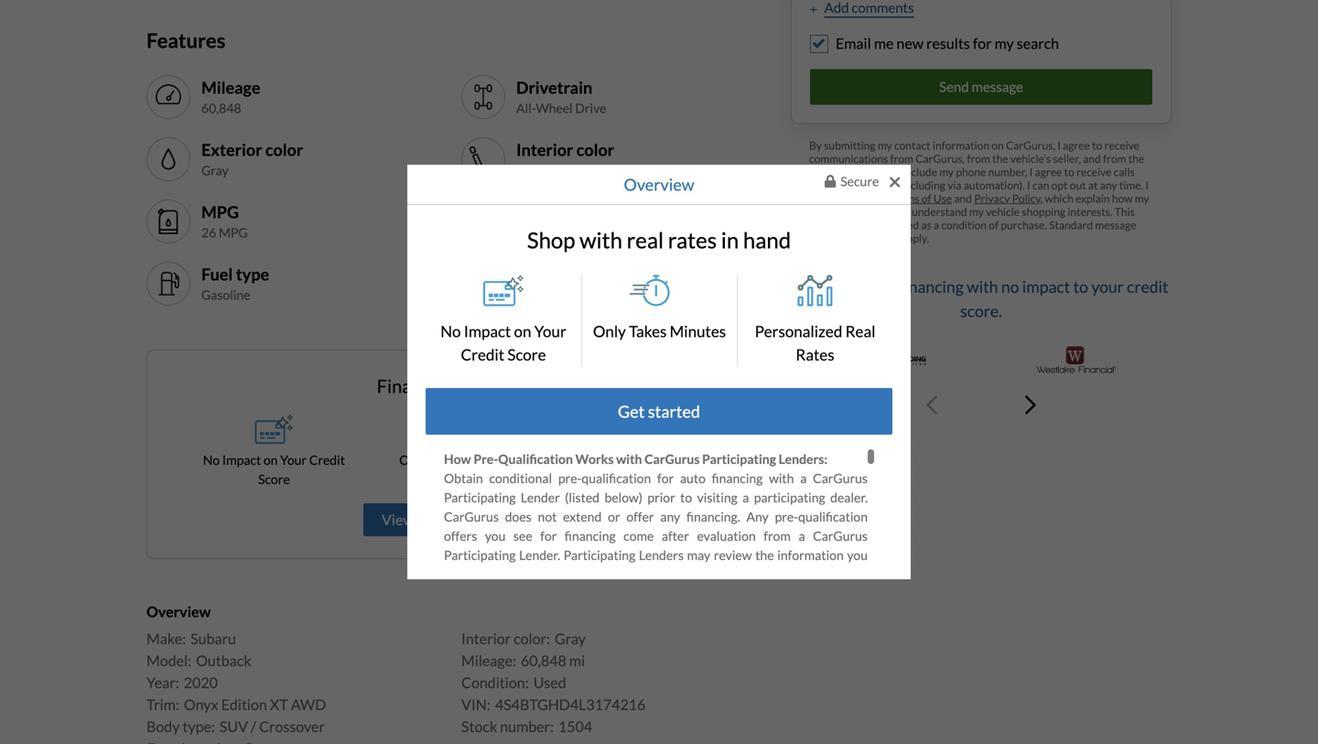 Task type: describe. For each thing, give the bounding box(es) containing it.
mpg image
[[154, 207, 183, 236]]

not inside , which explain how my data is used to better understand my vehicle shopping interests. this consent is not required as a condition of purchase. standard message and data rates may apply.
[[859, 218, 876, 231]]

the up an
[[753, 682, 772, 698]]

standard
[[1049, 218, 1093, 231]]

the
[[570, 701, 592, 717]]

required
[[878, 218, 919, 231]]

to left all
[[639, 644, 651, 659]]

terms
[[890, 192, 920, 205]]

how
[[1112, 192, 1133, 205]]

1 vertical spatial include
[[713, 701, 754, 717]]

0 horizontal spatial impact
[[222, 452, 261, 468]]

apply
[[444, 740, 475, 744]]

and inside , which explain how my data is used to better understand my vehicle shopping interests. this consent is not required as a condition of purchase. standard message and data rates may apply.
[[809, 231, 827, 245]]

wheel
[[536, 100, 573, 116]]

mpg 26 mpg
[[201, 202, 248, 240]]

rates inside dialog
[[668, 227, 717, 253]]

of left use
[[922, 192, 932, 205]]

all
[[654, 644, 667, 659]]

get started
[[618, 402, 700, 422]]

participating down obtain
[[444, 490, 516, 505]]

0 horizontal spatial in
[[443, 375, 458, 397]]

chevron left image
[[926, 394, 937, 416]]

will inside how pre-qualification works with cargurus participating lenders: obtain conditional pre-qualification for auto financing with a cargurus participating lender (listed below) prior to visiting a participating dealer. cargurus does not extend or offer any financing. any pre-qualification offers you see for financing come after evaluation from a cargurus participating lender. participating lenders may review the information you provide to determine whether you pre-qualify with no impact to your credit score. if you pre-qualify with one or more of our participating lenders, you will be able to see your estimated monthly payments, aprs and offer summaries for vehicles you may be considering. your request for pre- qualification may not be submitted to all participating lenders.
[[444, 605, 464, 621]]

rates inside , which explain how my data is used to better understand my vehicle shopping interests. this consent is not required as a condition of purchase. standard message and data rates may apply.
[[853, 231, 877, 245]]

my left contact
[[878, 138, 892, 152]]

type:
[[183, 718, 215, 736]]

message inside button
[[972, 78, 1023, 95]]

pre- inside how pre-qualification works with cargurus participating lenders: obtain conditional pre-qualification for auto financing with a cargurus participating lender (listed below) prior to visiting a participating dealer. cargurus does not extend or offer any financing. any pre-qualification offers you see for financing come after evaluation from a cargurus participating lender. participating lenders may review the information you provide to determine whether you pre-qualify with no impact to your credit score. if you pre-qualify with one or more of our participating lenders, you will be able to see your estimated monthly payments, aprs and offer summaries for vehicles you may be considering. your request for pre- qualification may not be submitted to all participating lenders.
[[474, 451, 498, 467]]

shopping
[[1022, 205, 1066, 218]]

1 vertical spatial personalized
[[567, 452, 639, 468]]

mi
[[569, 652, 585, 670]]

0 horizontal spatial is
[[833, 205, 840, 218]]

shop with real rates in hand dialog
[[0, 0, 1318, 744]]

which
[[1045, 192, 1074, 205]]

of inside , which explain how my data is used to better understand my vehicle shopping interests. this consent is not required as a condition of purchase. standard message and data rates may apply.
[[989, 218, 999, 231]]

considering.
[[664, 624, 732, 640]]

1 horizontal spatial include
[[774, 740, 815, 744]]

pre- up (listed
[[558, 471, 582, 486]]

1 horizontal spatial is
[[849, 218, 857, 231]]

if inside by submitting my contact information on cargurus, i agree to receive communications from cargurus, from the vehicle's seller, and from the seller's agent(s). if i include my phone number, i agree to receive calls and text messages (including via automation). i can opt out at any time. i also agree to the
[[888, 165, 895, 178]]

results
[[927, 34, 970, 52]]

0 vertical spatial or
[[608, 509, 620, 525]]

qualification up below)
[[582, 471, 651, 486]]

0 vertical spatial mpg
[[201, 202, 239, 222]]

at inside by submitting my contact information on cargurus, i agree to receive communications from cargurus, from the vehicle's seller, and from the seller's agent(s). if i include my phone number, i agree to receive calls and text messages (including via automation). i can opt out at any time. i also agree to the
[[1088, 178, 1098, 192]]

1 horizontal spatial your
[[534, 322, 567, 341]]

only takes minutes inside shop with real rates in hand dialog
[[593, 322, 726, 341]]

engine
[[516, 202, 566, 222]]

be up summaries in the left of the page
[[470, 605, 484, 621]]

and right seller,
[[1083, 152, 1101, 165]]

search
[[1017, 34, 1059, 52]]

0 vertical spatial receive
[[1105, 138, 1140, 152]]

qualification down participating
[[798, 509, 868, 525]]

i right vehicle's
[[1058, 138, 1061, 152]]

get started button
[[426, 388, 893, 435]]

send
[[939, 78, 969, 95]]

drive
[[575, 100, 606, 116]]

0 vertical spatial data
[[809, 205, 831, 218]]

calls
[[1114, 165, 1135, 178]]

terms of use link
[[890, 192, 952, 205]]

estimate
[[778, 701, 827, 717]]

model:
[[146, 652, 191, 670]]

determine
[[505, 567, 563, 582]]

26
[[201, 225, 216, 240]]

pre-qualify for financing with no impact to your credit score. button
[[791, 267, 1172, 432]]

my left search
[[995, 34, 1014, 52]]

any inside how pre-qualification works with cargurus participating lenders: obtain conditional pre-qualification for auto financing with a cargurus participating lender (listed below) prior to visiting a participating dealer. cargurus does not extend or offer any financing. any pre-qualification offers you see for financing come after evaluation from a cargurus participating lender. participating lenders may review the information you provide to determine whether you pre-qualify with no impact to your credit score. if you pre-qualify with one or more of our participating lenders, you will be able to see your estimated monthly payments, aprs and offer summaries for vehicles you may be considering. your request for pre- qualification may not be submitted to all participating lenders.
[[660, 509, 680, 525]]

credit inside shop with real rates in hand dialog
[[461, 345, 505, 364]]

1 vertical spatial only takes minutes
[[399, 452, 509, 468]]

for down the 'able'
[[512, 624, 528, 640]]

vehicles
[[535, 624, 580, 640]]

0 horizontal spatial only
[[399, 452, 426, 468]]

a down participating
[[799, 528, 805, 544]]

a up any
[[743, 490, 749, 505]]

0 horizontal spatial your
[[280, 452, 307, 468]]

rates inside personalized real rates
[[796, 345, 835, 364]]

1504
[[558, 718, 592, 736]]

may down vehicles
[[516, 644, 539, 659]]

can inside remember, your pre-qualification can only be used for the purchase of one, personal use vehicle. the offer summary will include an estimate of the financing terms (including down payment) you could qualify for when you apply for financing at the dealer. these estimates may not include tax, tit
[[636, 682, 656, 698]]

qualification
[[498, 451, 573, 467]]

can inside by submitting my contact information on cargurus, i agree to receive communications from cargurus, from the vehicle's seller, and from the seller's agent(s). if i include my phone number, i agree to receive calls and text messages (including via automation). i can opt out at any time. i also agree to the
[[1033, 178, 1049, 192]]

1 horizontal spatial see
[[539, 605, 558, 621]]

awd
[[291, 696, 326, 714]]

0 horizontal spatial real
[[642, 452, 667, 468]]

explain
[[1076, 192, 1110, 205]]

include inside by submitting my contact information on cargurus, i agree to receive communications from cargurus, from the vehicle's seller, and from the seller's agent(s). if i include my phone number, i agree to receive calls and text messages (including via automation). i can opt out at any time. i also agree to the
[[902, 165, 937, 178]]

pre- up one,
[[844, 624, 868, 640]]

to right provide
[[490, 567, 502, 582]]

participating up payments,
[[721, 586, 793, 602]]

close financing wizard image
[[890, 174, 900, 191]]

qualify inside remember, your pre-qualification can only be used for the purchase of one, personal use vehicle. the offer summary will include an estimate of the financing terms (including down payment) you could qualify for when you apply for financing at the dealer. these estimates may not include tax, tit
[[749, 721, 787, 736]]

not down vehicles
[[542, 644, 561, 659]]

use
[[498, 701, 517, 717]]

transmission
[[516, 264, 612, 284]]

my left vehicle
[[969, 205, 984, 218]]

participating up whether
[[564, 548, 636, 563]]

summary
[[630, 701, 682, 717]]

my right how
[[1135, 192, 1149, 205]]

1 vertical spatial minutes
[[462, 452, 509, 468]]

mileage image
[[154, 82, 183, 112]]

financing down extend
[[565, 528, 616, 544]]

2 horizontal spatial agree
[[1063, 138, 1090, 152]]

no inside pre-qualify for financing with no impact to your credit score.
[[1001, 277, 1019, 296]]

0 horizontal spatial score
[[258, 471, 290, 487]]

obtain
[[444, 471, 483, 486]]

lenders.
[[743, 644, 791, 659]]

60,848 inside mileage 60,848
[[201, 100, 241, 116]]

prior
[[648, 490, 675, 505]]

1 vertical spatial offer
[[840, 605, 868, 621]]

better
[[880, 205, 910, 218]]

1 vertical spatial credit
[[309, 452, 345, 468]]

transmission image
[[469, 269, 498, 298]]

on inside shop with real rates in hand dialog
[[514, 322, 531, 341]]

gray for interior color
[[516, 163, 544, 178]]

crossover
[[259, 718, 325, 736]]

vin:
[[461, 696, 491, 714]]

financing inside button
[[417, 511, 475, 529]]

engine 260 hp 2.4l h4
[[516, 202, 602, 240]]

credit inside pre-qualify for financing with no impact to your credit score.
[[1127, 277, 1169, 296]]

financing down number:
[[498, 740, 549, 744]]

get
[[618, 402, 645, 422]]

visiting
[[697, 490, 738, 505]]

my left 'phone'
[[939, 165, 954, 178]]

your up vehicles
[[564, 605, 590, 621]]

if inside how pre-qualification works with cargurus participating lenders: obtain conditional pre-qualification for auto financing with a cargurus participating lender (listed below) prior to visiting a participating dealer. cargurus does not extend or offer any financing. any pre-qualification offers you see for financing come after evaluation from a cargurus participating lender. participating lenders may review the information you provide to determine whether you pre-qualify with no impact to your credit score. if you pre-qualify with one or more of our participating lenders, you will be able to see your estimated monthly payments, aprs and offer summaries for vehicles you may be considering. your request for pre- qualification may not be submitted to all participating lenders.
[[481, 586, 489, 602]]

takes inside shop with real rates in hand dialog
[[629, 322, 667, 341]]

review
[[714, 548, 752, 563]]

real
[[627, 227, 664, 253]]

not down lender
[[538, 509, 557, 525]]

overview inside shop with real rates in hand dialog
[[624, 174, 694, 194]]

financing up visiting
[[712, 471, 763, 486]]

the down 1504
[[567, 740, 586, 744]]

an
[[759, 701, 773, 717]]

your inside how pre-qualification works with cargurus participating lenders: obtain conditional pre-qualification for auto financing with a cargurus participating lender (listed below) prior to visiting a participating dealer. cargurus does not extend or offer any financing. any pre-qualification offers you see for financing come after evaluation from a cargurus participating lender. participating lenders may review the information you provide to determine whether you pre-qualify with no impact to your credit score. if you pre-qualify with one or more of our participating lenders, you will be able to see your estimated monthly payments, aprs and offer summaries for vehicles you may be considering. your request for pre- qualification may not be submitted to all participating lenders.
[[738, 624, 765, 640]]

4s4btghd4l3174216
[[495, 696, 646, 714]]

to up lenders,
[[791, 567, 803, 582]]

more
[[650, 586, 680, 602]]

condition:
[[461, 674, 529, 692]]

financing.
[[687, 509, 740, 525]]

speed
[[528, 287, 563, 303]]

tax,
[[818, 740, 839, 744]]

to down secure
[[860, 192, 870, 205]]

of inside how pre-qualification works with cargurus participating lenders: obtain conditional pre-qualification for auto financing with a cargurus participating lender (listed below) prior to visiting a participating dealer. cargurus does not extend or offer any financing. any pre-qualification offers you see for financing come after evaluation from a cargurus participating lender. participating lenders may review the information you provide to determine whether you pre-qualify with no impact to your credit score. if you pre-qualify with one or more of our participating lenders, you will be able to see your estimated monthly payments, aprs and offer summaries for vehicles you may be considering. your request for pre- qualification may not be submitted to all participating lenders.
[[683, 586, 695, 602]]

mileage 60,848
[[201, 77, 260, 116]]

whether
[[566, 567, 613, 582]]

when
[[812, 721, 843, 736]]

0 horizontal spatial see
[[514, 528, 533, 544]]

with up our
[[705, 567, 730, 582]]

be up all
[[644, 624, 657, 640]]

mileage:
[[461, 652, 516, 670]]

participating down considering.
[[669, 644, 741, 659]]

for right request in the right bottom of the page
[[821, 624, 838, 640]]

1 vertical spatial no
[[203, 452, 220, 468]]

the up time.
[[1129, 152, 1145, 165]]

lenders
[[639, 548, 684, 563]]

1 vertical spatial mpg
[[219, 225, 248, 240]]

outback
[[196, 652, 251, 670]]

pre- down participating
[[775, 509, 798, 525]]

from up time.
[[1103, 152, 1126, 165]]

with right the works
[[616, 451, 642, 467]]

pre- down lenders
[[640, 567, 663, 582]]

on inside by submitting my contact information on cargurus, i agree to receive communications from cargurus, from the vehicle's seller, and from the seller's agent(s). if i include my phone number, i agree to receive calls and text messages (including via automation). i can opt out at any time. i also agree to the
[[992, 138, 1004, 152]]

qualify up 'more'
[[663, 567, 702, 582]]

i left ,
[[1027, 178, 1031, 192]]

qualification down summaries in the left of the page
[[444, 644, 513, 659]]

0 horizontal spatial personalized real rates
[[567, 452, 701, 468]]

for up prior
[[657, 471, 674, 486]]

understand
[[912, 205, 967, 218]]

email
[[836, 34, 871, 52]]

cargurus up lenders,
[[813, 528, 868, 544]]

chevron right image
[[1025, 394, 1036, 416]]

for down stock
[[478, 740, 495, 744]]

terms
[[499, 721, 532, 736]]

and inside how pre-qualification works with cargurus participating lenders: obtain conditional pre-qualification for auto financing with a cargurus participating lender (listed below) prior to visiting a participating dealer. cargurus does not extend or offer any financing. any pre-qualification offers you see for financing come after evaluation from a cargurus participating lender. participating lenders may review the information you provide to determine whether you pre-qualify with no impact to your credit score. if you pre-qualify with one or more of our participating lenders, you will be able to see your estimated monthly payments, aprs and offer summaries for vehicles you may be considering. your request for pre- qualification may not be submitted to all participating lenders.
[[813, 605, 834, 621]]

score inside shop with real rates in hand dialog
[[508, 345, 546, 364]]

cargurus up offers
[[444, 509, 499, 525]]

participating up provide
[[444, 548, 516, 563]]

one,
[[844, 682, 868, 698]]

1 horizontal spatial offer
[[627, 509, 654, 525]]

only inside shop with real rates in hand dialog
[[593, 322, 626, 341]]

not inside remember, your pre-qualification can only be used for the purchase of one, personal use vehicle. the offer summary will include an estimate of the financing terms (including down payment) you could qualify for when you apply for financing at the dealer. these estimates may not include tax, tit
[[752, 740, 771, 744]]

estimates
[[667, 740, 722, 744]]

exterior color image
[[154, 145, 183, 174]]

cargurus down lenders: on the bottom right
[[813, 471, 868, 486]]

and left text
[[809, 178, 827, 192]]

with down whether
[[582, 586, 607, 602]]

information inside how pre-qualification works with cargurus participating lenders: obtain conditional pre-qualification for auto financing with a cargurus participating lender (listed below) prior to visiting a participating dealer. cargurus does not extend or offer any financing. any pre-qualification offers you see for financing come after evaluation from a cargurus participating lender. participating lenders may review the information you provide to determine whether you pre-qualify with no impact to your credit score. if you pre-qualify with one or more of our participating lenders, you will be able to see your estimated monthly payments, aprs and offer summaries for vehicles you may be considering. your request for pre- qualification may not be submitted to all participating lenders.
[[777, 548, 844, 563]]

does
[[505, 509, 532, 525]]

view financing options
[[382, 511, 526, 529]]

the up the automation). on the right top of the page
[[993, 152, 1008, 165]]

1 vertical spatial takes
[[429, 452, 460, 468]]

1 horizontal spatial agree
[[1035, 165, 1062, 178]]

1 horizontal spatial cargurus,
[[1006, 138, 1055, 152]]

interior color image
[[469, 145, 498, 174]]

for up lender.
[[540, 528, 557, 544]]

dealer. inside remember, your pre-qualification can only be used for the purchase of one, personal use vehicle. the offer summary will include an estimate of the financing terms (including down payment) you could qualify for when you apply for financing at the dealer. these estimates may not include tax, tit
[[589, 740, 627, 744]]

offer inside remember, your pre-qualification can only be used for the purchase of one, personal use vehicle. the offer summary will include an estimate of the financing terms (including down payment) you could qualify for when you apply for financing at the dealer. these estimates may not include tax, tit
[[597, 701, 625, 717]]

down
[[596, 721, 627, 736]]

me
[[874, 34, 894, 52]]

for up 'could' in the right bottom of the page
[[733, 682, 750, 698]]

provide
[[444, 567, 487, 582]]

the left terms
[[872, 192, 888, 205]]

8-
[[516, 287, 528, 303]]

to up which
[[1064, 165, 1075, 178]]

(including inside remember, your pre-qualification can only be used for the purchase of one, personal use vehicle. the offer summary will include an estimate of the financing terms (including down payment) you could qualify for when you apply for financing at the dealer. these estimates may not include tax, tit
[[536, 721, 591, 736]]

exterior
[[201, 139, 262, 160]]

below)
[[605, 490, 643, 505]]

qualify down the determine
[[540, 586, 578, 602]]

1 horizontal spatial or
[[634, 586, 647, 602]]

finance in advance
[[377, 375, 531, 397]]

impact inside how pre-qualification works with cargurus participating lenders: obtain conditional pre-qualification for auto financing with a cargurus participating lender (listed below) prior to visiting a participating dealer. cargurus does not extend or offer any financing. any pre-qualification offers you see for financing come after evaluation from a cargurus participating lender. participating lenders may review the information you provide to determine whether you pre-qualify with no impact to your credit score. if you pre-qualify with one or more of our participating lenders, you will be able to see your estimated monthly payments, aprs and offer summaries for vehicles you may be considering. your request for pre- qualification may not be submitted to all participating lenders.
[[750, 567, 788, 582]]

time.
[[1119, 178, 1143, 192]]

after
[[662, 528, 689, 544]]

advertisement region
[[844, 440, 1119, 669]]

personalized inside shop with real rates in hand dialog
[[755, 322, 843, 341]]

number:
[[500, 718, 554, 736]]

to right the 'able'
[[521, 605, 533, 621]]

as
[[921, 218, 932, 231]]

finance
[[377, 375, 440, 397]]

/
[[251, 718, 256, 736]]

1 vertical spatial data
[[829, 231, 851, 245]]



Task type: vqa. For each thing, say whether or not it's contained in the screenshot.
Get
yes



Task type: locate. For each thing, give the bounding box(es) containing it.
of
[[922, 192, 932, 205], [989, 218, 999, 231], [683, 586, 695, 602], [829, 682, 841, 698], [832, 701, 844, 717]]

1 horizontal spatial credit
[[1127, 277, 1169, 296]]

to inside pre-qualify for financing with no impact to your credit score.
[[1073, 277, 1088, 296]]

0 horizontal spatial impact
[[750, 567, 788, 582]]

message down how
[[1095, 218, 1137, 231]]

1 vertical spatial no
[[733, 567, 747, 582]]

view financing options button
[[363, 504, 545, 536]]

overview up make:
[[146, 603, 211, 621]]

agent(s).
[[845, 165, 886, 178]]

fuel type gasoline
[[201, 264, 269, 303]]

stock
[[461, 718, 497, 736]]

cargurus
[[645, 451, 700, 467], [813, 471, 868, 486], [444, 509, 499, 525], [813, 528, 868, 544]]

hand
[[743, 227, 791, 253]]

a inside , which explain how my data is used to better understand my vehicle shopping interests. this consent is not required as a condition of purchase. standard message and data rates may apply.
[[934, 218, 939, 231]]

may down after at the bottom right of page
[[687, 548, 711, 563]]

interior for color
[[516, 139, 573, 160]]

2 vertical spatial include
[[774, 740, 815, 744]]

to down standard in the right top of the page
[[1073, 277, 1088, 296]]

information inside by submitting my contact information on cargurus, i agree to receive communications from cargurus, from the vehicle's seller, and from the seller's agent(s). if i include my phone number, i agree to receive calls and text messages (including via automation). i can opt out at any time. i also agree to the
[[933, 138, 990, 152]]

or down below)
[[608, 509, 620, 525]]

cargurus up the auto
[[645, 451, 700, 467]]

these
[[630, 740, 664, 744]]

information up lenders,
[[777, 548, 844, 563]]

0 vertical spatial rates
[[796, 345, 835, 364]]

used
[[533, 674, 566, 692]]

will up summaries in the left of the page
[[444, 605, 464, 621]]

for right results on the top right of the page
[[973, 34, 992, 52]]

0 horizontal spatial cargurus,
[[916, 152, 965, 165]]

1 horizontal spatial only takes minutes
[[593, 322, 726, 341]]

color down drive
[[577, 139, 614, 160]]

qualify inside pre-qualify for financing with no impact to your credit score.
[[824, 277, 873, 296]]

pre-
[[794, 277, 824, 296], [474, 451, 498, 467]]

real inside shop with real rates in hand dialog
[[846, 322, 876, 341]]

1 vertical spatial in
[[443, 375, 458, 397]]

extend
[[563, 509, 602, 525]]

personalized
[[755, 322, 843, 341], [567, 452, 639, 468]]

no impact on your credit score inside shop with real rates in hand dialog
[[441, 322, 567, 364]]

or
[[608, 509, 620, 525], [634, 586, 647, 602]]

qualify
[[824, 277, 873, 296], [663, 567, 702, 582], [540, 586, 578, 602], [749, 721, 787, 736]]

your inside pre-qualify for financing with no impact to your credit score.
[[1092, 277, 1124, 296]]

i right time.
[[1146, 178, 1149, 192]]

color for interior color
[[577, 139, 614, 160]]

options
[[478, 511, 526, 529]]

works
[[575, 451, 614, 467]]

2020
[[184, 674, 218, 692]]

0 horizontal spatial dealer.
[[589, 740, 627, 744]]

agree up out
[[1063, 138, 1090, 152]]

to right seller,
[[1092, 138, 1103, 152]]

any left time.
[[1100, 178, 1117, 192]]

(listed
[[565, 490, 600, 505]]

1 vertical spatial no impact on your credit score
[[203, 452, 345, 487]]

1 vertical spatial agree
[[1035, 165, 1062, 178]]

1 vertical spatial receive
[[1077, 165, 1112, 178]]

h4
[[584, 225, 602, 240]]

exterior color gray
[[201, 139, 303, 178]]

consent
[[809, 218, 847, 231]]

shop
[[527, 227, 575, 253]]

60,848 down mileage on the left of the page
[[201, 100, 241, 116]]

only
[[659, 682, 683, 698]]

i right the number,
[[1030, 165, 1033, 178]]

0 vertical spatial score.
[[960, 301, 1002, 320]]

1 color from the left
[[265, 139, 303, 160]]

1 vertical spatial any
[[660, 509, 680, 525]]

0 horizontal spatial 60,848
[[201, 100, 241, 116]]

of left one,
[[829, 682, 841, 698]]

may inside remember, your pre-qualification can only be used for the purchase of one, personal use vehicle. the offer summary will include an estimate of the financing terms (including down payment) you could qualify for when you apply for financing at the dealer. these estimates may not include tax, tit
[[725, 740, 748, 744]]

0 vertical spatial at
[[1088, 178, 1098, 192]]

terms of use and privacy policy
[[890, 192, 1041, 205]]

view
[[382, 511, 414, 529]]

0 horizontal spatial (including
[[536, 721, 591, 736]]

1 vertical spatial impact
[[750, 567, 788, 582]]

fuel type image
[[154, 269, 183, 298]]

financing up apply
[[444, 721, 495, 736]]

include up terms of use link
[[902, 165, 937, 178]]

2.4l
[[558, 225, 582, 240]]

a down lenders: on the bottom right
[[800, 471, 807, 486]]

submitted
[[580, 644, 637, 659]]

condition
[[941, 218, 987, 231]]

1 vertical spatial used
[[703, 682, 730, 698]]

financing inside pre-qualify for financing with no impact to your credit score.
[[900, 277, 964, 296]]

1 vertical spatial score.
[[444, 586, 477, 602]]

interior
[[516, 139, 573, 160], [461, 630, 511, 648]]

color:
[[514, 630, 550, 648]]

rates
[[796, 345, 835, 364], [669, 452, 701, 468]]

gray inside interior color: gray mileage: 60,848 mi condition: used vin: 4s4btghd4l3174216 stock number: 1504
[[555, 630, 586, 648]]

if
[[888, 165, 895, 178], [481, 586, 489, 602]]

0 horizontal spatial overview
[[146, 603, 211, 621]]

0 vertical spatial credit
[[461, 345, 505, 364]]

1 horizontal spatial no impact on your credit score
[[441, 322, 567, 364]]

, which explain how my data is used to better understand my vehicle shopping interests. this consent is not required as a condition of purchase. standard message and data rates may apply.
[[809, 192, 1149, 245]]

may left apply.
[[879, 231, 899, 245]]

2 vertical spatial agree
[[831, 192, 858, 205]]

gray inside 'interior color gray'
[[516, 163, 544, 178]]

pre- inside remember, your pre-qualification can only be used for the purchase of one, personal use vehicle. the offer summary will include an estimate of the financing terms (including down payment) you could qualify for when you apply for financing at the dealer. these estimates may not include tax, tit
[[540, 682, 563, 698]]

not left better
[[859, 218, 876, 231]]

pre-
[[558, 471, 582, 486], [775, 509, 798, 525], [640, 567, 663, 582], [517, 586, 540, 602], [844, 624, 868, 640], [540, 682, 563, 698]]

the down one,
[[849, 701, 868, 717]]

0 vertical spatial dealer.
[[830, 490, 868, 505]]

use
[[934, 192, 952, 205]]

may down 'could' in the right bottom of the page
[[725, 740, 748, 744]]

with inside pre-qualify for financing with no impact to your credit score.
[[967, 277, 998, 296]]

0 horizontal spatial if
[[481, 586, 489, 602]]

0 horizontal spatial rates
[[669, 452, 701, 468]]

impact
[[1022, 277, 1070, 296], [750, 567, 788, 582]]

no inside how pre-qualification works with cargurus participating lenders: obtain conditional pre-qualification for auto financing with a cargurus participating lender (listed below) prior to visiting a participating dealer. cargurus does not extend or offer any financing. any pre-qualification offers you see for financing come after evaluation from a cargurus participating lender. participating lenders may review the information you provide to determine whether you pre-qualify with no impact to your credit score. if you pre-qualify with one or more of our participating lenders, you will be able to see your estimated monthly payments, aprs and offer summaries for vehicles you may be considering. your request for pre- qualification may not be submitted to all participating lenders.
[[733, 567, 747, 582]]

interior for color:
[[461, 630, 511, 648]]

1 vertical spatial 60,848
[[521, 652, 567, 670]]

2 vertical spatial offer
[[597, 701, 625, 717]]

2 horizontal spatial offer
[[840, 605, 868, 621]]

qualification inside remember, your pre-qualification can only be used for the purchase of one, personal use vehicle. the offer summary will include an estimate of the financing terms (including down payment) you could qualify for when you apply for financing at the dealer. these estimates may not include tax, tit
[[563, 682, 633, 698]]

with
[[580, 227, 623, 253], [967, 277, 998, 296], [616, 451, 642, 467], [769, 471, 794, 486], [705, 567, 730, 582], [582, 586, 607, 602]]

60,848 inside interior color: gray mileage: 60,848 mi condition: used vin: 4s4btghd4l3174216 stock number: 1504
[[521, 652, 567, 670]]

1 horizontal spatial only
[[593, 322, 626, 341]]

1 vertical spatial pre-
[[474, 451, 498, 467]]

2 vertical spatial on
[[264, 452, 278, 468]]

qualify down consent
[[824, 277, 873, 296]]

0 vertical spatial information
[[933, 138, 990, 152]]

with down condition
[[967, 277, 998, 296]]

from up the automation). on the right top of the page
[[967, 152, 990, 165]]

color
[[265, 139, 303, 160], [577, 139, 614, 160]]

type
[[236, 264, 269, 284]]

in inside dialog
[[721, 227, 739, 253]]

information
[[933, 138, 990, 152], [777, 548, 844, 563]]

1 horizontal spatial at
[[1088, 178, 1098, 192]]

and right use
[[954, 192, 972, 205]]

1 horizontal spatial overview
[[624, 174, 694, 194]]

1 vertical spatial if
[[481, 586, 489, 602]]

and down the also
[[809, 231, 827, 245]]

include down estimate on the right
[[774, 740, 815, 744]]

vehicle
[[986, 205, 1020, 218]]

interests.
[[1068, 205, 1113, 218]]

automation).
[[964, 178, 1025, 192]]

include
[[902, 165, 937, 178], [713, 701, 754, 717], [774, 740, 815, 744]]

your down standard in the right top of the page
[[1092, 277, 1124, 296]]

can up summary
[[636, 682, 656, 698]]

for down estimate on the right
[[791, 721, 808, 736]]

no inside shop with real rates in hand dialog
[[441, 322, 461, 341]]

lenders:
[[779, 451, 828, 467]]

pre- inside pre-qualify for financing with no impact to your credit score.
[[794, 277, 824, 296]]

at inside remember, your pre-qualification can only be used for the purchase of one, personal use vehicle. the offer summary will include an estimate of the financing terms (including down payment) you could qualify for when you apply for financing at the dealer. these estimates may not include tax, tit
[[552, 740, 564, 744]]

personal
[[444, 701, 493, 717]]

with up participating
[[769, 471, 794, 486]]

0 vertical spatial impact
[[1022, 277, 1070, 296]]

will inside remember, your pre-qualification can only be used for the purchase of one, personal use vehicle. the offer summary will include an estimate of the financing terms (including down payment) you could qualify for when you apply for financing at the dealer. these estimates may not include tax, tit
[[688, 701, 707, 717]]

1 horizontal spatial rates
[[853, 231, 877, 245]]

receive up calls
[[1105, 138, 1140, 152]]

impact inside pre-qualify for financing with no impact to your credit score.
[[1022, 277, 1070, 296]]

1 vertical spatial rates
[[669, 452, 701, 468]]

financing down apply.
[[900, 277, 964, 296]]

interior inside 'interior color gray'
[[516, 139, 573, 160]]

opt
[[1052, 178, 1068, 192]]

financing
[[900, 277, 964, 296], [712, 471, 763, 486], [417, 511, 475, 529], [565, 528, 616, 544], [444, 721, 495, 736], [498, 740, 549, 744]]

only takes minutes up get started button
[[593, 322, 726, 341]]

1 vertical spatial score
[[258, 471, 290, 487]]

minutes inside shop with real rates in hand dialog
[[670, 322, 726, 341]]

financing down obtain
[[417, 511, 475, 529]]

gray for exterior color
[[201, 163, 229, 178]]

of down privacy
[[989, 218, 999, 231]]

0 vertical spatial overview
[[624, 174, 694, 194]]

from inside how pre-qualification works with cargurus participating lenders: obtain conditional pre-qualification for auto financing with a cargurus participating lender (listed below) prior to visiting a participating dealer. cargurus does not extend or offer any financing. any pre-qualification offers you see for financing come after evaluation from a cargurus participating lender. participating lenders may review the information you provide to determine whether you pre-qualify with no impact to your credit score. if you pre-qualify with one or more of our participating lenders, you will be able to see your estimated monthly payments, aprs and offer summaries for vehicles you may be considering. your request for pre- qualification may not be submitted to all participating lenders.
[[764, 528, 791, 544]]

1 vertical spatial or
[[634, 586, 647, 602]]

1 vertical spatial on
[[514, 322, 531, 341]]

gray inside exterior color gray
[[201, 163, 229, 178]]

payment)
[[631, 721, 684, 736]]

0 vertical spatial include
[[902, 165, 937, 178]]

impact down purchase.
[[1022, 277, 1070, 296]]

real
[[846, 322, 876, 341], [642, 452, 667, 468]]

score. inside pre-qualify for financing with no impact to your credit score.
[[960, 301, 1002, 320]]

0 vertical spatial score
[[508, 345, 546, 364]]

any
[[1100, 178, 1117, 192], [660, 509, 680, 525]]

1 vertical spatial only
[[399, 452, 426, 468]]

2 horizontal spatial include
[[902, 165, 937, 178]]

0 vertical spatial can
[[1033, 178, 1049, 192]]

interior up mileage:
[[461, 630, 511, 648]]

any
[[747, 509, 769, 525]]

1 vertical spatial will
[[688, 701, 707, 717]]

0 vertical spatial impact
[[464, 322, 511, 341]]

of left our
[[683, 586, 695, 602]]

rates left 'required'
[[853, 231, 877, 245]]

all-
[[516, 100, 536, 116]]

0 horizontal spatial interior
[[461, 630, 511, 648]]

communications
[[809, 152, 888, 165]]

1 horizontal spatial color
[[577, 139, 614, 160]]

for inside pre-qualify for financing with no impact to your credit score.
[[876, 277, 897, 296]]

0 horizontal spatial takes
[[429, 452, 460, 468]]

submitting
[[824, 138, 876, 152]]

qualify down an
[[749, 721, 787, 736]]

any inside by submitting my contact information on cargurus, i agree to receive communications from cargurus, from the vehicle's seller, and from the seller's agent(s). if i include my phone number, i agree to receive calls and text messages (including via automation). i can opt out at any time. i also agree to the
[[1100, 178, 1117, 192]]

1 vertical spatial interior
[[461, 630, 511, 648]]

of up 'when' at right
[[832, 701, 844, 717]]

be inside remember, your pre-qualification can only be used for the purchase of one, personal use vehicle. the offer summary will include an estimate of the financing terms (including down payment) you could qualify for when you apply for financing at the dealer. these estimates may not include tax, tit
[[686, 682, 700, 698]]

cargurus, up the number,
[[1006, 138, 1055, 152]]

interior down the wheel
[[516, 139, 573, 160]]

you
[[485, 528, 506, 544], [847, 548, 868, 563], [616, 567, 637, 582], [492, 586, 513, 602], [847, 586, 868, 602], [586, 624, 607, 640], [688, 721, 709, 736], [847, 721, 868, 736]]

from down any
[[764, 528, 791, 544]]

participating
[[754, 490, 825, 505]]

data down text
[[829, 231, 851, 245]]

0 horizontal spatial credit
[[835, 567, 868, 582]]

gray up mi
[[555, 630, 586, 648]]

1 horizontal spatial if
[[888, 165, 895, 178]]

at
[[1088, 178, 1098, 192], [552, 740, 564, 744]]

0 vertical spatial no
[[441, 322, 461, 341]]

from up the close financing wizard image
[[890, 152, 914, 165]]

impact inside shop with real rates in hand dialog
[[464, 322, 511, 341]]

1 horizontal spatial real
[[846, 322, 876, 341]]

interior inside interior color: gray mileage: 60,848 mi condition: used vin: 4s4btghd4l3174216 stock number: 1504
[[461, 630, 511, 648]]

credit up lenders,
[[835, 567, 868, 582]]

agree up ,
[[1035, 165, 1062, 178]]

the inside how pre-qualification works with cargurus participating lenders: obtain conditional pre-qualification for auto financing with a cargurus participating lender (listed below) prior to visiting a participating dealer. cargurus does not extend or offer any financing. any pre-qualification offers you see for financing come after evaluation from a cargurus participating lender. participating lenders may review the information you provide to determine whether you pre-qualify with no impact to your credit score. if you pre-qualify with one or more of our participating lenders, you will be able to see your estimated monthly payments, aprs and offer summaries for vehicles you may be considering. your request for pre- qualification may not be submitted to all participating lenders.
[[755, 548, 774, 563]]

color for exterior color
[[265, 139, 303, 160]]

1 horizontal spatial personalized
[[755, 322, 843, 341]]

cargurus, up via
[[916, 152, 965, 165]]

seller's
[[809, 165, 843, 178]]

for
[[973, 34, 992, 52], [876, 277, 897, 296], [657, 471, 674, 486], [540, 528, 557, 544], [512, 624, 528, 640], [821, 624, 838, 640], [733, 682, 750, 698], [791, 721, 808, 736], [478, 740, 495, 744]]

used for be
[[703, 682, 730, 698]]

privacy policy link
[[974, 192, 1041, 205]]

1 vertical spatial at
[[552, 740, 564, 744]]

0 horizontal spatial agree
[[831, 192, 858, 205]]

include up 'could' in the right bottom of the page
[[713, 701, 754, 717]]

be down vehicles
[[563, 644, 577, 659]]

the
[[993, 152, 1008, 165], [1129, 152, 1145, 165], [872, 192, 888, 205], [755, 548, 774, 563], [753, 682, 772, 698], [849, 701, 868, 717], [567, 740, 586, 744]]

1 vertical spatial see
[[539, 605, 558, 621]]

2 horizontal spatial your
[[738, 624, 765, 640]]

offer down lenders,
[[840, 605, 868, 621]]

used inside , which explain how my data is used to better understand my vehicle shopping interests. this consent is not required as a condition of purchase. standard message and data rates may apply.
[[842, 205, 865, 218]]

1 horizontal spatial on
[[514, 322, 531, 341]]

0 vertical spatial only
[[593, 322, 626, 341]]

suv
[[220, 718, 248, 736]]

your up lenders,
[[806, 567, 832, 582]]

plus image
[[810, 5, 817, 14]]

score
[[508, 345, 546, 364], [258, 471, 290, 487]]

lock image
[[825, 175, 836, 188]]

0 vertical spatial personalized
[[755, 322, 843, 341]]

with left "real"
[[580, 227, 623, 253]]

0 horizontal spatial color
[[265, 139, 303, 160]]

may inside , which explain how my data is used to better understand my vehicle shopping interests. this consent is not required as a condition of purchase. standard message and data rates may apply.
[[879, 231, 899, 245]]

used for is
[[842, 205, 865, 218]]

may down estimated on the left bottom of page
[[614, 624, 637, 640]]

summaries
[[444, 624, 505, 640]]

participating up visiting
[[702, 451, 776, 467]]

only takes minutes up obtain
[[399, 452, 509, 468]]

offer up the down
[[597, 701, 625, 717]]

is right consent
[[849, 218, 857, 231]]

message inside , which explain how my data is used to better understand my vehicle shopping interests. this consent is not required as a condition of purchase. standard message and data rates may apply.
[[1095, 218, 1137, 231]]

score.
[[960, 301, 1002, 320], [444, 586, 477, 602]]

2 color from the left
[[577, 139, 614, 160]]

pre- down the determine
[[517, 586, 540, 602]]

0 vertical spatial agree
[[1063, 138, 1090, 152]]

color inside exterior color gray
[[265, 139, 303, 160]]

1 vertical spatial impact
[[222, 452, 261, 468]]

1 horizontal spatial gray
[[516, 163, 544, 178]]

1 vertical spatial real
[[642, 452, 667, 468]]

at right out
[[1088, 178, 1098, 192]]

60,848 up used
[[521, 652, 567, 670]]

data down lock image
[[809, 205, 831, 218]]

to down the auto
[[680, 490, 692, 505]]

0 horizontal spatial rates
[[668, 227, 717, 253]]

send message button
[[810, 69, 1153, 105]]

0 horizontal spatial credit
[[309, 452, 345, 468]]

if right agent(s).
[[888, 165, 895, 178]]

drivetrain image
[[469, 82, 498, 112]]

0 vertical spatial on
[[992, 138, 1004, 152]]

score. inside how pre-qualification works with cargurus participating lenders: obtain conditional pre-qualification for auto financing with a cargurus participating lender (listed below) prior to visiting a participating dealer. cargurus does not extend or offer any financing. any pre-qualification offers you see for financing come after evaluation from a cargurus participating lender. participating lenders may review the information you provide to determine whether you pre-qualify with no impact to your credit score. if you pre-qualify with one or more of our participating lenders, you will be able to see your estimated monthly payments, aprs and offer summaries for vehicles you may be considering. your request for pre- qualification may not be submitted to all participating lenders.
[[444, 586, 477, 602]]

0 vertical spatial personalized real rates
[[755, 322, 876, 364]]

only takes minutes
[[593, 322, 726, 341], [399, 452, 509, 468]]

0 vertical spatial in
[[721, 227, 739, 253]]

pre- right how
[[474, 451, 498, 467]]

from
[[890, 152, 914, 165], [967, 152, 990, 165], [1103, 152, 1126, 165], [764, 528, 791, 544]]

this
[[1115, 205, 1135, 218]]

i up terms
[[897, 165, 900, 178]]

0 horizontal spatial on
[[264, 452, 278, 468]]

1 horizontal spatial minutes
[[670, 322, 726, 341]]

pre- up 'vehicle.'
[[540, 682, 563, 698]]

phone
[[956, 165, 986, 178]]

dealer. inside how pre-qualification works with cargurus participating lenders: obtain conditional pre-qualification for auto financing with a cargurus participating lender (listed below) prior to visiting a participating dealer. cargurus does not extend or offer any financing. any pre-qualification offers you see for financing come after evaluation from a cargurus participating lender. participating lenders may review the information you provide to determine whether you pre-qualify with no impact to your credit score. if you pre-qualify with one or more of our participating lenders, you will be able to see your estimated monthly payments, aprs and offer summaries for vehicles you may be considering. your request for pre- qualification may not be submitted to all participating lenders.
[[830, 490, 868, 505]]

0 vertical spatial takes
[[629, 322, 667, 341]]

credit inside how pre-qualification works with cargurus participating lenders: obtain conditional pre-qualification for auto financing with a cargurus participating lender (listed below) prior to visiting a participating dealer. cargurus does not extend or offer any financing. any pre-qualification offers you see for financing come after evaluation from a cargurus participating lender. participating lenders may review the information you provide to determine whether you pre-qualify with no impact to your credit score. if you pre-qualify with one or more of our participating lenders, you will be able to see your estimated monthly payments, aprs and offer summaries for vehicles you may be considering. your request for pre- qualification may not be submitted to all participating lenders.
[[835, 567, 868, 582]]

0 vertical spatial pre-
[[794, 277, 824, 296]]

color inside 'interior color gray'
[[577, 139, 614, 160]]

interior color gray
[[516, 139, 614, 178]]

how pre-qualification works with cargurus participating lenders: obtain conditional pre-qualification for auto financing with a cargurus participating lender (listed below) prior to visiting a participating dealer. cargurus does not extend or offer any financing. any pre-qualification offers you see for financing come after evaluation from a cargurus participating lender. participating lenders may review the information you provide to determine whether you pre-qualify with no impact to your credit score. if you pre-qualify with one or more of our participating lenders, you will be able to see your estimated monthly payments, aprs and offer summaries for vehicles you may be considering. your request for pre- qualification may not be submitted to all participating lenders.
[[444, 451, 868, 659]]

send message
[[939, 78, 1023, 95]]

your inside remember, your pre-qualification can only be used for the purchase of one, personal use vehicle. the offer summary will include an estimate of the financing terms (including down payment) you could qualify for when you apply for financing at the dealer. these estimates may not include tax, tit
[[511, 682, 537, 698]]

your
[[534, 322, 567, 341], [280, 452, 307, 468], [738, 624, 765, 640]]

0 horizontal spatial score.
[[444, 586, 477, 602]]

vehicle.
[[523, 701, 565, 717]]

to inside , which explain how my data is used to better understand my vehicle shopping interests. this consent is not required as a condition of purchase. standard message and data rates may apply.
[[867, 205, 878, 218]]

payments,
[[712, 605, 770, 621]]

contact
[[894, 138, 931, 152]]

used inside remember, your pre-qualification can only be used for the purchase of one, personal use vehicle. the offer summary will include an estimate of the financing terms (including down payment) you could qualify for when you apply for financing at the dealer. these estimates may not include tax, tit
[[703, 682, 730, 698]]

seller,
[[1053, 152, 1081, 165]]

1 horizontal spatial (including
[[899, 178, 946, 192]]

come
[[624, 528, 654, 544]]

gray up engine
[[516, 163, 544, 178]]

personalized real rates inside shop with real rates in hand dialog
[[755, 322, 876, 364]]

drivetrain all-wheel drive
[[516, 77, 606, 116]]

only down transmission 8-speed cvt
[[593, 322, 626, 341]]

for down 'required'
[[876, 277, 897, 296]]

1 horizontal spatial score
[[508, 345, 546, 364]]

0 horizontal spatial message
[[972, 78, 1023, 95]]

0 vertical spatial interior
[[516, 139, 573, 160]]

lenders,
[[796, 586, 844, 602]]

(including inside by submitting my contact information on cargurus, i agree to receive communications from cargurus, from the vehicle's seller, and from the seller's agent(s). if i include my phone number, i agree to receive calls and text messages (including via automation). i can opt out at any time. i also agree to the
[[899, 178, 946, 192]]

lender
[[521, 490, 560, 505]]

,
[[1041, 192, 1043, 205]]



